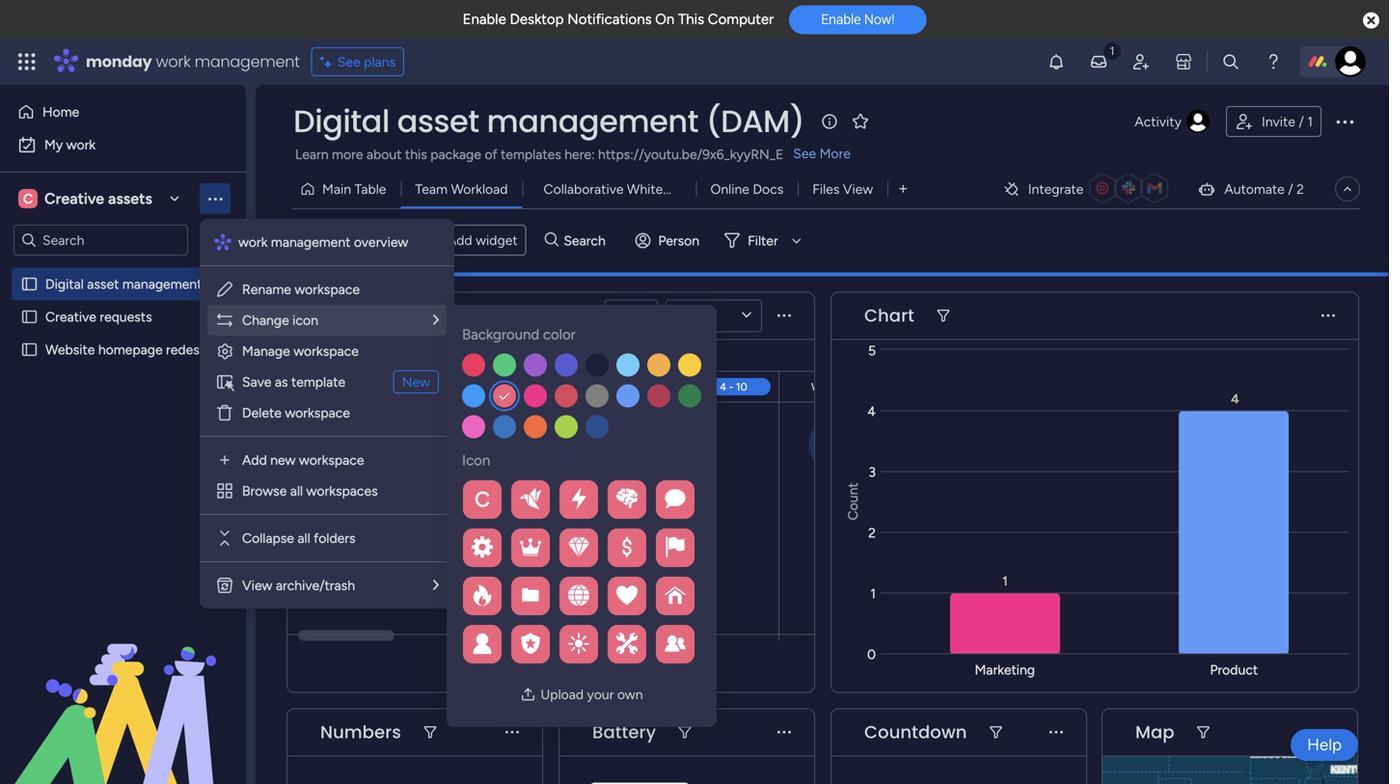 Task type: locate. For each thing, give the bounding box(es) containing it.
list arrow image for view archive/trash
[[433, 579, 439, 593]]

2 horizontal spatial asset
[[397, 100, 479, 143]]

0 horizontal spatial digital asset management (dam)
[[45, 276, 245, 292]]

delete workspace
[[242, 405, 350, 421]]

creative for creative requests
[[45, 309, 96, 325]]

0 vertical spatial /
[[1299, 113, 1305, 130]]

0 vertical spatial view
[[843, 181, 874, 197]]

invite members image
[[1132, 52, 1151, 71]]

/ inside button
[[1299, 113, 1305, 130]]

1 horizontal spatial workload
[[451, 181, 508, 197]]

service icon image
[[215, 373, 235, 392]]

0 horizontal spatial view
[[242, 578, 273, 594]]

c down icon at the bottom left of the page
[[475, 487, 490, 512]]

main table button
[[292, 174, 401, 205]]

workspace up workspaces
[[299, 452, 364, 469]]

my work link
[[12, 129, 235, 160]]

rename workspace
[[242, 281, 360, 298]]

home
[[42, 104, 79, 120]]

online docs button
[[696, 174, 798, 205]]

of
[[485, 146, 498, 163]]

2 horizontal spatial work
[[238, 234, 268, 250]]

/ for 2
[[1289, 181, 1294, 197]]

view right "view archive/trash" "image"
[[242, 578, 273, 594]]

public board image
[[20, 275, 39, 293]]

creative for creative assets
[[44, 190, 104, 208]]

workspace options image
[[206, 189, 225, 208]]

0 vertical spatial add
[[448, 232, 473, 249]]

1 public board image from the top
[[20, 308, 39, 326]]

options image
[[1334, 110, 1357, 133]]

0 vertical spatial public board image
[[20, 308, 39, 326]]

new inside menu
[[402, 374, 430, 390]]

1 horizontal spatial /
[[1299, 113, 1305, 130]]

background color
[[462, 326, 576, 344]]

- right 4 on the right of the page
[[729, 381, 734, 394]]

view right files
[[843, 181, 874, 197]]

digital up more
[[293, 100, 390, 143]]

enable inside enable now! button
[[822, 11, 861, 27]]

1 vertical spatial digital
[[45, 276, 84, 292]]

0 horizontal spatial more dots image
[[1050, 726, 1064, 740]]

this
[[405, 146, 427, 163]]

1 vertical spatial /
[[1289, 181, 1294, 197]]

online
[[711, 181, 750, 197]]

workspaces
[[306, 483, 378, 499]]

0 horizontal spatial /
[[1289, 181, 1294, 197]]

collaborative whiteboard button
[[523, 174, 698, 205]]

workload up february
[[320, 304, 405, 328]]

more dots image for map
[[1321, 726, 1335, 740]]

work right monday
[[156, 51, 191, 72]]

0 vertical spatial work
[[156, 51, 191, 72]]

0 horizontal spatial digital
[[45, 276, 84, 292]]

activity
[[1135, 113, 1182, 130]]

work for my
[[66, 137, 96, 153]]

https://youtu.be/9x6_kyyrn_e
[[598, 146, 784, 163]]

numbers
[[320, 720, 401, 745]]

map region
[[1103, 757, 1358, 785]]

0 horizontal spatial enable
[[463, 11, 507, 28]]

digital asset management (dam) up requests
[[45, 276, 245, 292]]

0 horizontal spatial new
[[300, 232, 328, 249]]

monday marketplace image
[[1175, 52, 1194, 71]]

1 horizontal spatial see
[[794, 145, 817, 162]]

new up rename workspace
[[300, 232, 328, 249]]

work inside option
[[66, 137, 96, 153]]

workspace
[[295, 281, 360, 298], [294, 343, 359, 360], [285, 405, 350, 421], [299, 452, 364, 469]]

5 - from the left
[[845, 381, 849, 394]]

0 vertical spatial new
[[300, 232, 328, 249]]

icon
[[462, 452, 491, 470]]

2 vertical spatial asset
[[87, 276, 119, 292]]

add for add new workspace
[[242, 452, 267, 469]]

asset
[[397, 100, 479, 143], [332, 232, 364, 249], [87, 276, 119, 292]]

list box
[[0, 264, 246, 627]]

save
[[242, 374, 272, 390]]

- right "19"
[[499, 381, 503, 394]]

files
[[813, 181, 840, 197]]

/ left 2 at right
[[1289, 181, 1294, 197]]

2 enable from the left
[[822, 11, 861, 27]]

select product image
[[17, 52, 37, 71]]

add left the widget
[[448, 232, 473, 249]]

(dam) up 'change icon'
[[205, 276, 245, 292]]

more dots image for countdown
[[1050, 726, 1064, 740]]

1 - from the left
[[384, 381, 389, 394]]

17
[[852, 381, 862, 394]]

view archive/trash
[[242, 578, 355, 594]]

see inside button
[[338, 54, 361, 70]]

requests
[[100, 309, 152, 325]]

weeks
[[677, 308, 717, 324]]

notifications
[[568, 11, 652, 28]]

25
[[506, 381, 518, 394]]

see left more
[[794, 145, 817, 162]]

1 vertical spatial workload
[[320, 304, 405, 328]]

invite / 1
[[1262, 113, 1314, 130]]

1 enable from the left
[[463, 11, 507, 28]]

- right 11
[[845, 381, 849, 394]]

1 vertical spatial all
[[298, 530, 310, 547]]

1 horizontal spatial asset
[[332, 232, 364, 249]]

0 horizontal spatial add
[[242, 452, 267, 469]]

new
[[300, 232, 328, 249], [402, 374, 430, 390]]

0 horizontal spatial c
[[23, 191, 33, 207]]

folders
[[314, 530, 356, 547]]

(dam) up online docs
[[706, 100, 805, 143]]

1 horizontal spatial work
[[156, 51, 191, 72]]

view archive/trash image
[[215, 576, 235, 595]]

4 - from the left
[[729, 381, 734, 394]]

2 - from the left
[[499, 381, 503, 394]]

automate / 2
[[1225, 181, 1305, 197]]

19
[[486, 381, 496, 394]]

workspace up v2 collapse up image
[[294, 343, 359, 360]]

/
[[1299, 113, 1305, 130], [1289, 181, 1294, 197]]

0 vertical spatial list arrow image
[[433, 313, 439, 327]]

enable left now!
[[822, 11, 861, 27]]

0 horizontal spatial asset
[[87, 276, 119, 292]]

person
[[659, 232, 700, 249]]

all left folders at the bottom of page
[[298, 530, 310, 547]]

add for add widget
[[448, 232, 473, 249]]

Chart field
[[860, 304, 920, 329]]

2 more dots image from the left
[[1321, 726, 1335, 740]]

color
[[543, 326, 576, 344]]

add inside popup button
[[448, 232, 473, 249]]

1 horizontal spatial enable
[[822, 11, 861, 27]]

menu
[[200, 219, 455, 609]]

1 vertical spatial list arrow image
[[433, 579, 439, 593]]

v2 search image
[[545, 230, 559, 251]]

enable desktop notifications on this computer
[[463, 11, 774, 28]]

0 vertical spatial see
[[338, 54, 361, 70]]

background
[[462, 326, 540, 344]]

see plans
[[338, 54, 396, 70]]

invite
[[1262, 113, 1296, 130]]

2 public board image from the top
[[20, 341, 39, 359]]

12
[[371, 381, 382, 394]]

0 vertical spatial all
[[290, 483, 303, 499]]

asset up package
[[397, 100, 479, 143]]

option
[[0, 267, 246, 271]]

add left new
[[242, 452, 267, 469]]

0 vertical spatial (dam)
[[706, 100, 805, 143]]

add view image
[[900, 182, 907, 196]]

more dots image
[[1050, 726, 1064, 740], [1321, 726, 1335, 740]]

enable now! button
[[790, 5, 927, 34]]

files view button
[[798, 174, 888, 205]]

2
[[1297, 181, 1305, 197]]

1 vertical spatial creative
[[45, 309, 96, 325]]

1 horizontal spatial c
[[475, 487, 490, 512]]

activity button
[[1128, 106, 1219, 137]]

asset up creative requests
[[87, 276, 119, 292]]

new right 18
[[402, 374, 430, 390]]

change icon image
[[215, 311, 235, 330]]

1 vertical spatial add
[[242, 452, 267, 469]]

upload your own button
[[513, 679, 651, 710]]

workload
[[451, 181, 508, 197], [320, 304, 405, 328]]

save as template
[[242, 374, 346, 390]]

public board image
[[20, 308, 39, 326], [20, 341, 39, 359]]

0 horizontal spatial see
[[338, 54, 361, 70]]

collaborative
[[544, 181, 624, 197]]

creative inside the workspace selection element
[[44, 190, 104, 208]]

all
[[290, 483, 303, 499], [298, 530, 310, 547]]

map
[[1136, 720, 1175, 745]]

view
[[843, 181, 874, 197], [242, 578, 273, 594]]

add new workspace image
[[215, 451, 235, 470]]

about
[[367, 146, 402, 163]]

1 horizontal spatial digital asset management (dam)
[[293, 100, 805, 143]]

upload your own
[[541, 687, 643, 703]]

table
[[355, 181, 386, 197]]

on
[[656, 11, 675, 28]]

0 horizontal spatial work
[[66, 137, 96, 153]]

/ left 1
[[1299, 113, 1305, 130]]

public board image left website
[[20, 341, 39, 359]]

c
[[23, 191, 33, 207], [475, 487, 490, 512]]

battery
[[593, 720, 656, 745]]

more dots image
[[778, 309, 791, 323], [1322, 309, 1336, 323], [506, 726, 519, 740], [778, 726, 791, 740]]

workspace down template
[[285, 405, 350, 421]]

4
[[720, 381, 727, 394]]

more
[[332, 146, 363, 163]]

1 horizontal spatial add
[[448, 232, 473, 249]]

digital asset management (dam) up templates
[[293, 100, 805, 143]]

creative
[[44, 190, 104, 208], [45, 309, 96, 325]]

more
[[820, 145, 851, 162]]

workload inside field
[[320, 304, 405, 328]]

0 horizontal spatial workload
[[320, 304, 405, 328]]

creative right workspace image
[[44, 190, 104, 208]]

Workload field
[[316, 304, 410, 329]]

- right 12
[[384, 381, 389, 394]]

1 vertical spatial new
[[402, 374, 430, 390]]

- left 3
[[628, 381, 632, 394]]

1 image
[[1104, 40, 1121, 61]]

1 vertical spatial digital asset management (dam)
[[45, 276, 245, 292]]

list arrow image
[[433, 313, 439, 327], [433, 579, 439, 593]]

public board image down public board icon
[[20, 308, 39, 326]]

1 vertical spatial see
[[794, 145, 817, 162]]

c left creative assets
[[23, 191, 33, 207]]

new asset
[[300, 232, 364, 249]]

workspace for manage workspace
[[294, 343, 359, 360]]

see more link
[[792, 144, 853, 163]]

1 vertical spatial public board image
[[20, 341, 39, 359]]

w10
[[696, 381, 718, 394]]

all down add new workspace
[[290, 483, 303, 499]]

0 vertical spatial workload
[[451, 181, 508, 197]]

icon
[[293, 312, 318, 329]]

/ for 1
[[1299, 113, 1305, 130]]

Numbers field
[[316, 720, 406, 746]]

your
[[587, 687, 614, 703]]

2 vertical spatial work
[[238, 234, 268, 250]]

Battery field
[[588, 720, 661, 746]]

public board image for website homepage redesign
[[20, 341, 39, 359]]

invite / 1 button
[[1227, 106, 1322, 137]]

enable left desktop
[[463, 11, 507, 28]]

1 list arrow image from the top
[[433, 313, 439, 327]]

website homepage redesign
[[45, 342, 218, 358]]

photo icon image
[[521, 687, 536, 703]]

0 vertical spatial c
[[23, 191, 33, 207]]

digital right public board icon
[[45, 276, 84, 292]]

26
[[613, 381, 625, 394]]

work right "my"
[[66, 137, 96, 153]]

workload down of
[[451, 181, 508, 197]]

manage workspace image
[[215, 342, 235, 361]]

1 horizontal spatial more dots image
[[1321, 726, 1335, 740]]

team workload button
[[401, 174, 523, 205]]

asset left angle down 'image'
[[332, 232, 364, 249]]

update feed image
[[1090, 52, 1109, 71]]

w9   feb 26 - 3
[[574, 381, 640, 394]]

0 horizontal spatial (dam)
[[205, 276, 245, 292]]

0 vertical spatial asset
[[397, 100, 479, 143]]

unassigned
[[367, 433, 438, 450]]

(dam)
[[706, 100, 805, 143], [205, 276, 245, 292]]

new inside "button"
[[300, 232, 328, 249]]

2 list arrow image from the top
[[433, 579, 439, 593]]

rename workspace image
[[215, 280, 235, 299]]

1 more dots image from the left
[[1050, 726, 1064, 740]]

1 vertical spatial work
[[66, 137, 96, 153]]

1 vertical spatial asset
[[332, 232, 364, 249]]

0 vertical spatial creative
[[44, 190, 104, 208]]

see left plans
[[338, 54, 361, 70]]

creative up website
[[45, 309, 96, 325]]

public board image for creative requests
[[20, 308, 39, 326]]

1 horizontal spatial view
[[843, 181, 874, 197]]

workspace up icon
[[295, 281, 360, 298]]

new
[[270, 452, 296, 469]]

c inside image
[[23, 191, 33, 207]]

1 horizontal spatial new
[[402, 374, 430, 390]]

0 vertical spatial digital
[[293, 100, 390, 143]]

home link
[[12, 97, 235, 127]]

Countdown field
[[860, 720, 972, 746]]

work up rename
[[238, 234, 268, 250]]



Task type: vqa. For each thing, say whether or not it's contained in the screenshot.
Company
no



Task type: describe. For each thing, give the bounding box(es) containing it.
Map field
[[1131, 720, 1180, 746]]

collapse all folders image
[[215, 529, 235, 548]]

chart
[[865, 304, 915, 328]]

team
[[415, 181, 448, 197]]

menu containing work management overview
[[200, 219, 455, 609]]

browse all workspaces
[[242, 483, 378, 499]]

add widget
[[448, 232, 518, 249]]

home option
[[12, 97, 235, 127]]

- for w11   11 - 17
[[845, 381, 849, 394]]

lottie animation element
[[0, 590, 246, 785]]

team workload
[[415, 181, 508, 197]]

angle down image
[[381, 233, 390, 248]]

search everything image
[[1222, 52, 1241, 71]]

11
[[833, 381, 842, 394]]

list box containing digital asset management (dam)
[[0, 264, 246, 627]]

asset inside "list box"
[[87, 276, 119, 292]]

all for browse
[[290, 483, 303, 499]]

main table
[[322, 181, 386, 197]]

overview
[[354, 234, 409, 250]]

collaborative whiteboard
[[544, 181, 698, 197]]

files view
[[813, 181, 874, 197]]

february
[[332, 347, 388, 364]]

work for monday
[[156, 51, 191, 72]]

view inside 'button'
[[843, 181, 874, 197]]

1 horizontal spatial digital
[[293, 100, 390, 143]]

Digital asset management (DAM) field
[[289, 100, 810, 143]]

countdown
[[865, 720, 968, 745]]

collapse
[[242, 530, 294, 547]]

my work option
[[12, 129, 235, 160]]

- for w8   19 - 25
[[499, 381, 503, 394]]

1 vertical spatial (dam)
[[205, 276, 245, 292]]

whiteboard
[[627, 181, 698, 197]]

main
[[322, 181, 351, 197]]

integrate button
[[996, 169, 1183, 209]]

dapulse close image
[[1364, 11, 1380, 31]]

dapulse drag handle 3 image
[[571, 726, 579, 740]]

work management overview
[[238, 234, 409, 250]]

Search in workspace field
[[41, 229, 161, 251]]

1 vertical spatial c
[[475, 487, 490, 512]]

arrow down image
[[785, 229, 808, 252]]

manage workspace
[[242, 343, 359, 360]]

templates
[[501, 146, 562, 163]]

workspace for delete workspace
[[285, 405, 350, 421]]

notifications image
[[1047, 52, 1066, 71]]

delete workspace image
[[215, 403, 235, 423]]

browse
[[242, 483, 287, 499]]

help
[[1308, 735, 1343, 755]]

my
[[44, 137, 63, 153]]

browse all workspaces image
[[215, 482, 235, 501]]

18
[[391, 381, 402, 394]]

integrate
[[1029, 181, 1084, 197]]

own
[[618, 687, 643, 703]]

v2 collapse up image
[[303, 370, 320, 382]]

monday work management
[[86, 51, 300, 72]]

learn more about this package of templates here: https://youtu.be/9x6_kyyrn_e see more
[[295, 145, 851, 163]]

collapse all folders
[[242, 530, 356, 547]]

help image
[[1264, 52, 1284, 71]]

show board description image
[[818, 112, 842, 131]]

w9
[[574, 381, 590, 394]]

add to favorites image
[[851, 111, 871, 131]]

person button
[[628, 225, 711, 256]]

all for collapse
[[298, 530, 310, 547]]

this
[[678, 11, 705, 28]]

now!
[[865, 11, 895, 27]]

redesign
[[166, 342, 218, 358]]

3 - from the left
[[628, 381, 632, 394]]

v2 collapse down image
[[303, 356, 320, 369]]

v2 v sign image
[[484, 436, 499, 459]]

see plans button
[[311, 47, 405, 76]]

help button
[[1292, 730, 1359, 762]]

0 vertical spatial digital asset management (dam)
[[293, 100, 805, 143]]

creative assets
[[44, 190, 152, 208]]

change icon
[[242, 312, 318, 329]]

manage
[[242, 343, 290, 360]]

desktop
[[510, 11, 564, 28]]

no value
[[529, 659, 584, 675]]

Search field
[[559, 227, 617, 254]]

collapse board header image
[[1341, 181, 1356, 197]]

add new workspace
[[242, 452, 364, 469]]

workspace image
[[18, 188, 38, 209]]

widget
[[476, 232, 518, 249]]

w7
[[353, 381, 369, 394]]

workspace selection element
[[18, 187, 155, 210]]

1 vertical spatial view
[[242, 578, 273, 594]]

new for new
[[402, 374, 430, 390]]

feb
[[593, 381, 610, 394]]

enable for enable now!
[[822, 11, 861, 27]]

workspace for rename workspace
[[295, 281, 360, 298]]

1
[[1308, 113, 1314, 130]]

assets
[[108, 190, 152, 208]]

w7   12 - 18
[[353, 381, 402, 394]]

learn
[[295, 146, 329, 163]]

w11
[[812, 381, 831, 394]]

package
[[431, 146, 481, 163]]

computer
[[708, 11, 774, 28]]

list arrow image for change icon
[[433, 313, 439, 327]]

delete
[[242, 405, 282, 421]]

- for w10   4 - 10
[[729, 381, 734, 394]]

w10   4 - 10
[[696, 381, 748, 394]]

3
[[635, 381, 640, 394]]

docs
[[753, 181, 784, 197]]

new for new asset
[[300, 232, 328, 249]]

creative requests
[[45, 309, 152, 325]]

here:
[[565, 146, 595, 163]]

lottie animation image
[[0, 590, 246, 785]]

enable for enable desktop notifications on this computer
[[463, 11, 507, 28]]

archive/trash
[[276, 578, 355, 594]]

1 horizontal spatial (dam)
[[706, 100, 805, 143]]

- for w7   12 - 18
[[384, 381, 389, 394]]

automate
[[1225, 181, 1285, 197]]

website
[[45, 342, 95, 358]]

10
[[736, 381, 748, 394]]

filter button
[[717, 225, 808, 256]]

value
[[551, 659, 584, 675]]

asset inside "button"
[[332, 232, 364, 249]]

plans
[[364, 54, 396, 70]]

workload inside button
[[451, 181, 508, 197]]

upload
[[541, 687, 584, 703]]

john smith image
[[1336, 46, 1367, 77]]

see inside learn more about this package of templates here: https://youtu.be/9x6_kyyrn_e see more
[[794, 145, 817, 162]]

add widget button
[[412, 225, 527, 256]]



